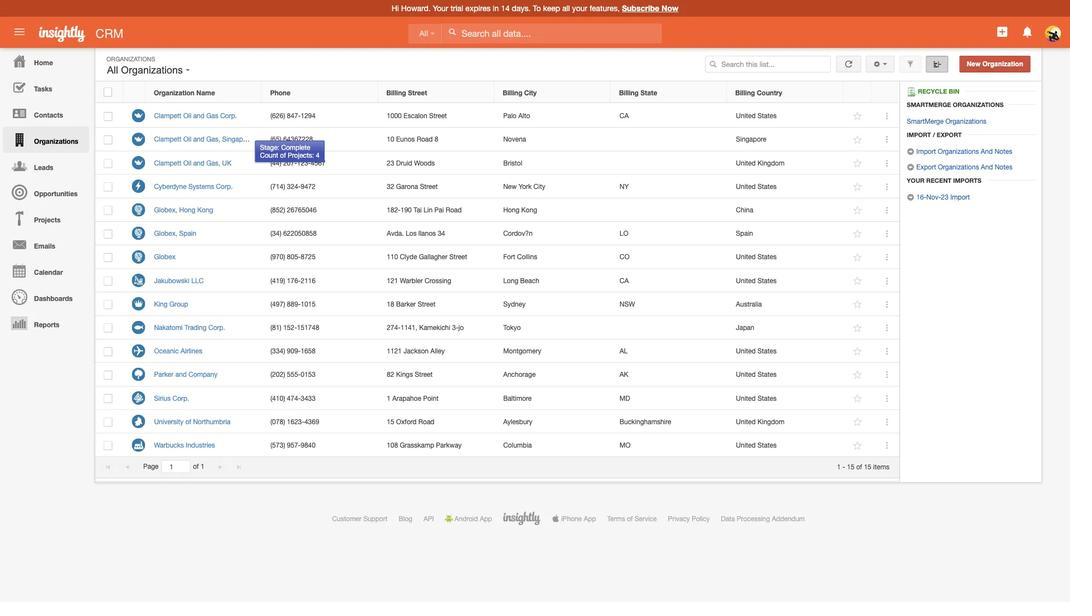 Task type: locate. For each thing, give the bounding box(es) containing it.
phone
[[270, 89, 291, 96]]

oil down 'organization name'
[[183, 112, 191, 120]]

ca cell
[[611, 104, 728, 128], [611, 269, 728, 292]]

import inside 16-nov-23 import link
[[951, 193, 970, 201]]

globex, up globex
[[154, 229, 177, 237]]

1 kingdom from the top
[[758, 159, 785, 167]]

ca cell down state
[[611, 104, 728, 128]]

(497)
[[271, 300, 285, 308]]

957-
[[287, 441, 301, 449]]

2 singapore from the left
[[736, 135, 767, 143]]

(078) 1623-4369 cell
[[262, 410, 378, 434]]

avda. los llanos 34
[[387, 229, 445, 237]]

12 row from the top
[[95, 340, 900, 363]]

row down the fort
[[95, 269, 900, 292]]

123-
[[297, 159, 311, 167]]

parker and company link
[[154, 371, 223, 378]]

warbucks
[[154, 441, 184, 449]]

row up cordov?n
[[95, 198, 900, 222]]

18
[[387, 300, 394, 308]]

of right terms
[[627, 515, 633, 522]]

0 horizontal spatial app
[[480, 515, 492, 522]]

2 vertical spatial clampett
[[154, 159, 182, 167]]

(202) 555-0153
[[271, 371, 316, 378]]

11 row from the top
[[95, 316, 900, 340]]

systems
[[188, 182, 214, 190]]

buckinghamshire
[[620, 418, 672, 425]]

(626) 847-1294 cell
[[262, 104, 378, 128]]

0 horizontal spatial your
[[433, 4, 449, 13]]

1 spain from the left
[[179, 229, 196, 237]]

(852)
[[271, 206, 285, 214]]

2 globex, from the top
[[154, 229, 177, 237]]

fort
[[503, 253, 515, 261]]

united for palo alto
[[736, 112, 756, 120]]

jackson
[[404, 347, 429, 355]]

tasks
[[34, 85, 52, 93]]

2 horizontal spatial 1
[[837, 463, 841, 470]]

1 vertical spatial notes
[[995, 163, 1013, 171]]

street right barker
[[418, 300, 436, 308]]

spain down globex, hong kong link
[[179, 229, 196, 237]]

street for 18 barker street
[[418, 300, 436, 308]]

smartmerge
[[907, 101, 952, 108], [907, 117, 944, 125]]

parker
[[154, 371, 174, 378]]

road left 8
[[417, 135, 433, 143]]

subscribe
[[622, 4, 660, 13]]

clampett
[[154, 112, 182, 120], [154, 135, 182, 143], [154, 159, 182, 167]]

3 cell from the top
[[611, 198, 728, 222]]

1 united kingdom from the top
[[736, 159, 785, 167]]

notifications image
[[1021, 25, 1035, 38]]

18 barker street cell
[[378, 292, 495, 316]]

of
[[280, 151, 286, 159], [185, 418, 191, 425], [193, 463, 199, 470], [857, 463, 862, 470], [627, 515, 633, 522]]

follow image
[[853, 182, 863, 192], [853, 205, 863, 216], [853, 229, 863, 239], [853, 346, 863, 357], [853, 370, 863, 380], [853, 417, 863, 427]]

cell for united kingdom
[[611, 151, 728, 175]]

3 united states from the top
[[736, 253, 777, 261]]

united for aylesbury
[[736, 418, 756, 425]]

united for anchorage
[[736, 371, 756, 378]]

city up alto
[[524, 89, 537, 96]]

16-nov-23 import link
[[907, 193, 970, 201]]

united for columbia
[[736, 441, 756, 449]]

(410) 474-3433 cell
[[262, 387, 378, 410]]

2 kong from the left
[[522, 206, 537, 214]]

follow image for fort collins
[[853, 252, 863, 263]]

(65) 64367228
[[271, 135, 313, 143]]

1 united from the top
[[736, 112, 756, 120]]

your down circle arrow left icon
[[907, 177, 925, 184]]

0 vertical spatial ca
[[620, 112, 629, 120]]

novena cell
[[495, 128, 611, 151]]

street up 1000 escalon street
[[408, 89, 427, 96]]

1 row from the top
[[95, 82, 899, 103]]

follow image
[[853, 111, 863, 122], [853, 135, 863, 145], [853, 158, 863, 169], [853, 252, 863, 263], [853, 276, 863, 286], [853, 299, 863, 310], [853, 323, 863, 333], [853, 393, 863, 404], [853, 440, 863, 451]]

23 inside cell
[[387, 159, 394, 167]]

clyde
[[400, 253, 417, 261]]

555-
[[287, 371, 301, 378]]

1 for 1 - 15 of 15 items
[[837, 463, 841, 470]]

0 horizontal spatial spain
[[179, 229, 196, 237]]

street right escalon at left
[[429, 112, 447, 120]]

all
[[563, 4, 570, 13]]

23 left druid
[[387, 159, 394, 167]]

14 row from the top
[[95, 387, 900, 410]]

1 ca cell from the top
[[611, 104, 728, 128]]

oil up cyberdyne systems corp.
[[183, 159, 191, 167]]

(44) 207-123-4567
[[271, 159, 326, 167]]

ca
[[620, 112, 629, 120], [620, 276, 629, 284]]

5 united states cell from the top
[[728, 340, 844, 363]]

6 follow image from the top
[[853, 417, 863, 427]]

smartmerge organizations link
[[907, 117, 987, 125]]

singapore down billing country
[[736, 135, 767, 143]]

13 row from the top
[[95, 363, 900, 387]]

1 follow image from the top
[[853, 111, 863, 122]]

row up the columbia
[[95, 410, 900, 434]]

0 vertical spatial gas,
[[206, 135, 220, 143]]

and for uk
[[193, 159, 205, 167]]

1 notes from the top
[[995, 147, 1013, 155]]

2 kingdom from the top
[[758, 418, 785, 425]]

1 vertical spatial city
[[534, 182, 546, 190]]

kingdom for aylesbury
[[758, 418, 785, 425]]

9 row from the top
[[95, 269, 900, 292]]

3 row from the top
[[95, 128, 900, 151]]

1 horizontal spatial singapore
[[736, 135, 767, 143]]

2 united states cell from the top
[[728, 175, 844, 198]]

and down the clampett oil and gas corp. 'link'
[[193, 135, 205, 143]]

cell
[[611, 128, 728, 151], [611, 151, 728, 175], [611, 198, 728, 222], [611, 316, 728, 340]]

3 follow image from the top
[[853, 229, 863, 239]]

ca cell down lo cell
[[611, 269, 728, 292]]

singapore
[[222, 135, 253, 143], [736, 135, 767, 143]]

sirius corp. link
[[154, 394, 195, 402]]

1 horizontal spatial kong
[[522, 206, 537, 214]]

1 for 1 arapahoe point
[[387, 394, 391, 402]]

row up baltimore
[[95, 363, 900, 387]]

0 horizontal spatial all
[[107, 64, 118, 76]]

10 united from the top
[[736, 441, 756, 449]]

1 vertical spatial and
[[981, 163, 993, 171]]

1 cell from the top
[[611, 128, 728, 151]]

united for baltimore
[[736, 394, 756, 402]]

road right pai
[[446, 206, 462, 214]]

1 inside cell
[[387, 394, 391, 402]]

row
[[95, 82, 899, 103], [95, 104, 900, 128], [95, 128, 900, 151], [95, 151, 900, 175], [95, 175, 900, 198], [95, 198, 900, 222], [95, 222, 900, 245], [95, 245, 900, 269], [95, 269, 900, 292], [95, 292, 900, 316], [95, 316, 900, 340], [95, 340, 900, 363], [95, 363, 900, 387], [95, 387, 900, 410], [95, 410, 900, 434], [95, 434, 900, 457]]

city right york
[[534, 182, 546, 190]]

2 vertical spatial road
[[419, 418, 435, 425]]

novena
[[503, 135, 526, 143]]

notes inside "link"
[[995, 147, 1013, 155]]

1 vertical spatial clampett
[[154, 135, 182, 143]]

190
[[401, 206, 412, 214]]

organization up clampett oil and gas corp.
[[154, 89, 195, 96]]

4 follow image from the top
[[853, 252, 863, 263]]

states for palo alto
[[758, 112, 777, 120]]

cyberdyne
[[154, 182, 187, 190]]

1 horizontal spatial 1
[[387, 394, 391, 402]]

clampett oil and gas, uk link
[[154, 159, 237, 167]]

1 horizontal spatial 15
[[847, 463, 855, 470]]

clampett up the cyberdyne
[[154, 159, 182, 167]]

(419)
[[271, 276, 285, 284]]

of right "count"
[[280, 151, 286, 159]]

export
[[937, 131, 962, 138], [917, 163, 937, 171]]

1 vertical spatial all
[[107, 64, 118, 76]]

1 down industries
[[201, 463, 204, 470]]

refresh list image
[[844, 60, 854, 68]]

organizations down smartmerge organizations
[[946, 117, 987, 125]]

2 cell from the top
[[611, 151, 728, 175]]

0 vertical spatial import
[[907, 131, 931, 138]]

street for 32 garona street
[[420, 182, 438, 190]]

tokyo
[[503, 324, 521, 331]]

expires
[[466, 4, 491, 13]]

274-1141, kamekichi 3-jo
[[387, 324, 464, 331]]

6 united states cell from the top
[[728, 363, 844, 387]]

road inside cell
[[417, 135, 433, 143]]

110 clyde gallagher street
[[387, 253, 467, 261]]

2 vertical spatial import
[[951, 193, 970, 201]]

1 united states cell from the top
[[728, 104, 844, 128]]

1000 escalon street cell
[[378, 104, 495, 128]]

4 billing from the left
[[736, 89, 755, 96]]

oil for clampett oil and gas, uk
[[183, 159, 191, 167]]

notes down import organizations and notes
[[995, 163, 1013, 171]]

1 horizontal spatial app
[[584, 515, 596, 522]]

row down bristol
[[95, 175, 900, 198]]

(410)
[[271, 394, 285, 402]]

export right circle arrow left icon
[[917, 163, 937, 171]]

terms
[[607, 515, 625, 522]]

0 vertical spatial circle arrow right image
[[907, 148, 915, 156]]

6 row from the top
[[95, 198, 900, 222]]

2 notes from the top
[[995, 163, 1013, 171]]

organizations down import organizations and notes "link"
[[938, 163, 979, 171]]

organizations for import organizations and notes
[[938, 147, 979, 155]]

organizations inside button
[[121, 64, 183, 76]]

smartmerge organizations
[[907, 117, 987, 125]]

1 vertical spatial circle arrow right image
[[907, 193, 915, 201]]

2 ca cell from the top
[[611, 269, 728, 292]]

15 oxford road cell
[[378, 410, 495, 434]]

follow image for palo alto
[[853, 111, 863, 122]]

1 vertical spatial new
[[503, 182, 517, 190]]

0 vertical spatial ca cell
[[611, 104, 728, 128]]

121 warbler crossing cell
[[378, 269, 495, 292]]

row containing clampett oil and gas, singapore
[[95, 128, 900, 151]]

kong down systems
[[197, 206, 213, 214]]

cell up ny cell
[[611, 128, 728, 151]]

(078) 1623-4369
[[271, 418, 319, 425]]

6 united states from the top
[[736, 371, 777, 378]]

0 vertical spatial and
[[981, 147, 993, 155]]

1 left -
[[837, 463, 841, 470]]

spain down the china
[[736, 229, 753, 237]]

0 vertical spatial oil
[[183, 112, 191, 120]]

1 horizontal spatial export
[[937, 131, 962, 138]]

1 singapore from the left
[[222, 135, 253, 143]]

united
[[736, 112, 756, 120], [736, 159, 756, 167], [736, 182, 756, 190], [736, 253, 756, 261], [736, 276, 756, 284], [736, 347, 756, 355], [736, 371, 756, 378], [736, 394, 756, 402], [736, 418, 756, 425], [736, 441, 756, 449]]

export down the smartmerge organizations
[[937, 131, 962, 138]]

row up the long
[[95, 245, 900, 269]]

row up aylesbury
[[95, 387, 900, 410]]

2 follow image from the top
[[853, 205, 863, 216]]

united kingdom cell
[[728, 151, 844, 175], [728, 410, 844, 434]]

clampett oil and gas, singapore link
[[154, 135, 258, 143]]

follow image for bristol
[[853, 158, 863, 169]]

0 horizontal spatial 15
[[387, 418, 394, 425]]

4 united from the top
[[736, 253, 756, 261]]

1 ca from the top
[[620, 112, 629, 120]]

1 vertical spatial ca
[[620, 276, 629, 284]]

united kingdom for aylesbury
[[736, 418, 785, 425]]

kong down york
[[522, 206, 537, 214]]

cell up 'ak' cell
[[611, 316, 728, 340]]

street right garona
[[420, 182, 438, 190]]

united states cell
[[728, 104, 844, 128], [728, 175, 844, 198], [728, 245, 844, 269], [728, 269, 844, 292], [728, 340, 844, 363], [728, 363, 844, 387], [728, 387, 844, 410], [728, 434, 844, 457]]

circle arrow right image up circle arrow left icon
[[907, 148, 915, 156]]

globex, for globex, spain
[[154, 229, 177, 237]]

organizations up export organizations and notes link
[[938, 147, 979, 155]]

of right university on the bottom left
[[185, 418, 191, 425]]

None checkbox
[[104, 159, 112, 168], [104, 183, 112, 192], [104, 277, 112, 286], [104, 371, 112, 380], [104, 418, 112, 427], [104, 441, 112, 450], [104, 159, 112, 168], [104, 183, 112, 192], [104, 277, 112, 286], [104, 371, 112, 380], [104, 418, 112, 427], [104, 441, 112, 450]]

1 vertical spatial globex,
[[154, 229, 177, 237]]

1 vertical spatial export
[[917, 163, 937, 171]]

1 horizontal spatial organization
[[983, 60, 1024, 68]]

7 united from the top
[[736, 371, 756, 378]]

import
[[907, 131, 931, 138], [917, 147, 936, 155], [951, 193, 970, 201]]

organizations up 'organization name'
[[121, 64, 183, 76]]

billing for billing street
[[387, 89, 406, 96]]

0 horizontal spatial kong
[[197, 206, 213, 214]]

united states for columbia
[[736, 441, 777, 449]]

5 row from the top
[[95, 175, 900, 198]]

import organizations and notes
[[915, 147, 1013, 155]]

escalon
[[404, 112, 427, 120]]

stage:
[[260, 143, 279, 151]]

5 united states from the top
[[736, 347, 777, 355]]

1 horizontal spatial spain
[[736, 229, 753, 237]]

row down the long
[[95, 292, 900, 316]]

1 united kingdom cell from the top
[[728, 151, 844, 175]]

row down sydney
[[95, 316, 900, 340]]

united states cell for long beach
[[728, 269, 844, 292]]

import for import organizations and notes
[[917, 147, 936, 155]]

import down the /
[[917, 147, 936, 155]]

1 vertical spatial gas,
[[206, 159, 220, 167]]

4 follow image from the top
[[853, 346, 863, 357]]

city
[[524, 89, 537, 96], [534, 182, 546, 190]]

0 vertical spatial notes
[[995, 147, 1013, 155]]

2 hong from the left
[[503, 206, 520, 214]]

15 left oxford
[[387, 418, 394, 425]]

row up the fort
[[95, 222, 900, 245]]

1121 jackson alley cell
[[378, 340, 495, 363]]

follow image for sydney
[[853, 299, 863, 310]]

hong down cyberdyne systems corp.
[[179, 206, 196, 214]]

3 clampett from the top
[[154, 159, 182, 167]]

8 united from the top
[[736, 394, 756, 402]]

32 garona street cell
[[378, 175, 495, 198]]

emails
[[34, 242, 55, 250]]

navigation
[[0, 48, 89, 336]]

1 vertical spatial kingdom
[[758, 418, 785, 425]]

15 right -
[[847, 463, 855, 470]]

8 follow image from the top
[[853, 393, 863, 404]]

2 clampett from the top
[[154, 135, 182, 143]]

and for corp.
[[193, 112, 205, 120]]

billing city
[[503, 89, 537, 96]]

1 vertical spatial your
[[907, 177, 925, 184]]

1 vertical spatial oil
[[183, 135, 191, 143]]

(714) 324-9472 cell
[[262, 175, 378, 198]]

gas, left uk
[[206, 159, 220, 167]]

2 states from the top
[[758, 182, 777, 190]]

3 oil from the top
[[183, 159, 191, 167]]

row down palo
[[95, 128, 900, 151]]

circle arrow right image inside 16-nov-23 import link
[[907, 193, 915, 201]]

organization
[[983, 60, 1024, 68], [154, 89, 195, 96]]

row down aylesbury
[[95, 434, 900, 457]]

7 follow image from the top
[[853, 323, 863, 333]]

montgomery cell
[[495, 340, 611, 363]]

0 vertical spatial united kingdom
[[736, 159, 785, 167]]

jakubowski llc
[[154, 276, 204, 284]]

0 vertical spatial all
[[420, 29, 428, 38]]

row down novena
[[95, 151, 900, 175]]

row containing globex, spain
[[95, 222, 900, 245]]

states for baltimore
[[758, 394, 777, 402]]

0 horizontal spatial hong
[[179, 206, 196, 214]]

organization down the notifications image
[[983, 60, 1024, 68]]

android app
[[455, 515, 492, 522]]

2 circle arrow right image from the top
[[907, 193, 915, 201]]

row down tokyo
[[95, 340, 900, 363]]

ca down co
[[620, 276, 629, 284]]

united states cell for new york city
[[728, 175, 844, 198]]

1658
[[301, 347, 316, 355]]

circle arrow right image inside import organizations and notes "link"
[[907, 148, 915, 156]]

road right oxford
[[419, 418, 435, 425]]

9 follow image from the top
[[853, 440, 863, 451]]

clampett up clampett oil and gas, uk on the left
[[154, 135, 182, 143]]

all down howard.
[[420, 29, 428, 38]]

0 vertical spatial road
[[417, 135, 433, 143]]

and for singapore
[[193, 135, 205, 143]]

1 vertical spatial organization
[[154, 89, 195, 96]]

new york city cell
[[495, 175, 611, 198]]

7 united states cell from the top
[[728, 387, 844, 410]]

15 row from the top
[[95, 410, 900, 434]]

globex, for globex, hong kong
[[154, 206, 177, 214]]

2 billing from the left
[[503, 89, 523, 96]]

2 vertical spatial oil
[[183, 159, 191, 167]]

0 vertical spatial 23
[[387, 159, 394, 167]]

1 vertical spatial import
[[917, 147, 936, 155]]

clampett for clampett oil and gas, singapore
[[154, 135, 182, 143]]

corp. right systems
[[216, 182, 233, 190]]

import down imports
[[951, 193, 970, 201]]

2 united kingdom cell from the top
[[728, 410, 844, 434]]

1 clampett from the top
[[154, 112, 182, 120]]

0 vertical spatial clampett
[[154, 112, 182, 120]]

app
[[480, 515, 492, 522], [584, 515, 596, 522]]

1 kong from the left
[[197, 206, 213, 214]]

united kingdom cell for bristol
[[728, 151, 844, 175]]

5 follow image from the top
[[853, 276, 863, 286]]

row containing sirius corp.
[[95, 387, 900, 410]]

garona
[[396, 182, 418, 190]]

23 druid woods cell
[[378, 151, 495, 175]]

1 globex, from the top
[[154, 206, 177, 214]]

2 united kingdom from the top
[[736, 418, 785, 425]]

bin
[[949, 88, 960, 95]]

university
[[154, 418, 184, 425]]

1 united states from the top
[[736, 112, 777, 120]]

billing up 1000
[[387, 89, 406, 96]]

united states
[[736, 112, 777, 120], [736, 182, 777, 190], [736, 253, 777, 261], [736, 276, 777, 284], [736, 347, 777, 355], [736, 371, 777, 378], [736, 394, 777, 402], [736, 441, 777, 449]]

0 horizontal spatial organization
[[154, 89, 195, 96]]

search image
[[709, 60, 717, 68]]

1 horizontal spatial 23
[[942, 193, 949, 201]]

organizations inside "link"
[[938, 147, 979, 155]]

row containing parker and company
[[95, 363, 900, 387]]

street inside 'cell'
[[420, 182, 438, 190]]

2 spain from the left
[[736, 229, 753, 237]]

16-nov-23 import
[[915, 193, 970, 201]]

united kingdom for bristol
[[736, 159, 785, 167]]

new left york
[[503, 182, 517, 190]]

projects
[[34, 216, 61, 224]]

notes up export organizations and notes
[[995, 147, 1013, 155]]

singapore up uk
[[222, 135, 253, 143]]

1 horizontal spatial new
[[967, 60, 981, 68]]

0 horizontal spatial 23
[[387, 159, 394, 167]]

and up imports
[[981, 163, 993, 171]]

2 united from the top
[[736, 159, 756, 167]]

new inside cell
[[503, 182, 517, 190]]

follow image for baltimore
[[853, 393, 863, 404]]

4 united states cell from the top
[[728, 269, 844, 292]]

8 united states cell from the top
[[728, 434, 844, 457]]

5 follow image from the top
[[853, 370, 863, 380]]

cog image
[[874, 60, 881, 68]]

None checkbox
[[104, 88, 112, 97], [104, 112, 112, 121], [104, 136, 112, 144], [104, 206, 112, 215], [104, 230, 112, 239], [104, 253, 112, 262], [104, 300, 112, 309], [104, 324, 112, 333], [104, 347, 112, 356], [104, 394, 112, 403], [104, 88, 112, 97], [104, 112, 112, 121], [104, 136, 112, 144], [104, 206, 112, 215], [104, 230, 112, 239], [104, 253, 112, 262], [104, 300, 112, 309], [104, 324, 112, 333], [104, 347, 112, 356], [104, 394, 112, 403]]

847-
[[287, 112, 301, 120]]

2 row from the top
[[95, 104, 900, 128]]

barker
[[396, 300, 416, 308]]

row up novena
[[95, 104, 900, 128]]

import inside import organizations and notes "link"
[[917, 147, 936, 155]]

import left the /
[[907, 131, 931, 138]]

4 row from the top
[[95, 151, 900, 175]]

108 grasskamp parkway cell
[[378, 434, 495, 457]]

1 horizontal spatial your
[[907, 177, 925, 184]]

7 row from the top
[[95, 222, 900, 245]]

street for 1000 escalon street
[[429, 112, 447, 120]]

7 states from the top
[[758, 394, 777, 402]]

row containing cyberdyne systems corp.
[[95, 175, 900, 198]]

reports
[[34, 321, 59, 328]]

states
[[758, 112, 777, 120], [758, 182, 777, 190], [758, 253, 777, 261], [758, 276, 777, 284], [758, 347, 777, 355], [758, 371, 777, 378], [758, 394, 777, 402], [758, 441, 777, 449]]

3 states from the top
[[758, 253, 777, 261]]

clampett for clampett oil and gas, uk
[[154, 159, 182, 167]]

of inside stage: complete count of projects: 4
[[280, 151, 286, 159]]

and up systems
[[193, 159, 205, 167]]

cell for china
[[611, 198, 728, 222]]

8 row from the top
[[95, 245, 900, 269]]

row up palo
[[95, 82, 899, 103]]

circle arrow right image
[[907, 148, 915, 156], [907, 193, 915, 201]]

26765046
[[287, 206, 317, 214]]

(970) 805-8725
[[271, 253, 316, 261]]

sydney cell
[[495, 292, 611, 316]]

smartmerge for smartmerge organizations
[[907, 117, 944, 125]]

4 united states from the top
[[736, 276, 777, 284]]

5 states from the top
[[758, 347, 777, 355]]

1 vertical spatial smartmerge
[[907, 117, 944, 125]]

3 united states cell from the top
[[728, 245, 844, 269]]

1 horizontal spatial hong
[[503, 206, 520, 214]]

1 oil from the top
[[183, 112, 191, 120]]

city inside cell
[[534, 182, 546, 190]]

app right iphone
[[584, 515, 596, 522]]

182-190 tai lin pai road
[[387, 206, 462, 214]]

app right android
[[480, 515, 492, 522]]

0 vertical spatial globex,
[[154, 206, 177, 214]]

0 vertical spatial united kingdom cell
[[728, 151, 844, 175]]

2 united states from the top
[[736, 182, 777, 190]]

15 left items
[[864, 463, 872, 470]]

0 vertical spatial new
[[967, 60, 981, 68]]

row containing nakatomi trading corp.
[[95, 316, 900, 340]]

street inside cell
[[418, 300, 436, 308]]

china cell
[[728, 198, 844, 222]]

count
[[260, 151, 278, 159]]

follow image for long beach
[[853, 276, 863, 286]]

16-
[[917, 193, 927, 201]]

oil up clampett oil and gas, uk on the left
[[183, 135, 191, 143]]

0 vertical spatial kingdom
[[758, 159, 785, 167]]

smartmerge down recycle
[[907, 101, 952, 108]]

23 down your recent imports at the right of the page
[[942, 193, 949, 201]]

2 app from the left
[[584, 515, 596, 522]]

1 smartmerge from the top
[[907, 101, 952, 108]]

2 follow image from the top
[[853, 135, 863, 145]]

bristol
[[503, 159, 523, 167]]

ak cell
[[611, 363, 728, 387]]

billing left state
[[619, 89, 639, 96]]

ca down billing state
[[620, 112, 629, 120]]

billing for billing country
[[736, 89, 755, 96]]

all for all
[[420, 29, 428, 38]]

1 horizontal spatial all
[[420, 29, 428, 38]]

smartmerge up the /
[[907, 117, 944, 125]]

privacy policy link
[[668, 515, 710, 522]]

co cell
[[611, 245, 728, 269]]

9 united from the top
[[736, 418, 756, 425]]

all inside button
[[107, 64, 118, 76]]

8 united states from the top
[[736, 441, 777, 449]]

hong up cordov?n
[[503, 206, 520, 214]]

follow image for al
[[853, 346, 863, 357]]

1015
[[301, 300, 316, 308]]

los
[[406, 229, 417, 237]]

6 follow image from the top
[[853, 299, 863, 310]]

1
[[387, 394, 391, 402], [201, 463, 204, 470], [837, 463, 841, 470]]

1 vertical spatial united kingdom cell
[[728, 410, 844, 434]]

1 vertical spatial united kingdom
[[736, 418, 785, 425]]

1 field
[[162, 461, 190, 473]]

fort collins cell
[[495, 245, 611, 269]]

billing left "country"
[[736, 89, 755, 96]]

follow image for buckinghamshire
[[853, 417, 863, 427]]

opportunities
[[34, 190, 78, 197]]

all down crm
[[107, 64, 118, 76]]

182-
[[387, 206, 401, 214]]

3 follow image from the top
[[853, 158, 863, 169]]

states for columbia
[[758, 441, 777, 449]]

ny cell
[[611, 175, 728, 198]]

ca cell for palo alto
[[611, 104, 728, 128]]

5 united from the top
[[736, 276, 756, 284]]

cell up "ny"
[[611, 151, 728, 175]]

united for long beach
[[736, 276, 756, 284]]

crossing
[[425, 276, 451, 284]]

gas, down gas
[[206, 135, 220, 143]]

16 row from the top
[[95, 434, 900, 457]]

keep
[[543, 4, 560, 13]]

1 vertical spatial ca cell
[[611, 269, 728, 292]]

1 and from the top
[[981, 147, 993, 155]]

6 united from the top
[[736, 347, 756, 355]]

0 horizontal spatial 1
[[201, 463, 204, 470]]

8 states from the top
[[758, 441, 777, 449]]

0 horizontal spatial singapore
[[222, 135, 253, 143]]

(970) 805-8725 cell
[[262, 245, 378, 269]]

cell up the co "cell"
[[611, 198, 728, 222]]

road for 10 eunos road 8
[[417, 135, 433, 143]]

1 circle arrow right image from the top
[[907, 148, 915, 156]]

2 gas, from the top
[[206, 159, 220, 167]]

clampett down 'organization name'
[[154, 112, 182, 120]]

3 billing from the left
[[619, 89, 639, 96]]

your left 'trial'
[[433, 4, 449, 13]]

(65) 64367228 cell
[[262, 128, 378, 151]]

of right 1 field in the bottom left of the page
[[193, 463, 199, 470]]

united states for new york city
[[736, 182, 777, 190]]

1 app from the left
[[480, 515, 492, 522]]

row group
[[95, 104, 900, 457]]

2 oil from the top
[[183, 135, 191, 143]]

of right -
[[857, 463, 862, 470]]

united states cell for palo alto
[[728, 104, 844, 128]]

united states for anchorage
[[736, 371, 777, 378]]

0 vertical spatial smartmerge
[[907, 101, 952, 108]]

0 horizontal spatial new
[[503, 182, 517, 190]]

23 druid woods
[[387, 159, 435, 167]]

new right show sidebar image
[[967, 60, 981, 68]]

1 billing from the left
[[387, 89, 406, 96]]

and inside "link"
[[981, 147, 993, 155]]

corp. right gas
[[220, 112, 237, 120]]

follow image for columbia
[[853, 440, 863, 451]]

buckinghamshire cell
[[611, 410, 728, 434]]

10 row from the top
[[95, 292, 900, 316]]



Task type: vqa. For each thing, say whether or not it's contained in the screenshot.


Task type: describe. For each thing, give the bounding box(es) containing it.
united states for fort collins
[[736, 253, 777, 261]]

united states for montgomery
[[736, 347, 777, 355]]

trading
[[185, 324, 207, 331]]

2 horizontal spatial 15
[[864, 463, 872, 470]]

row containing warbucks industries
[[95, 434, 900, 457]]

opportunities link
[[3, 179, 89, 205]]

follow image for ny
[[853, 182, 863, 192]]

new organization
[[967, 60, 1024, 68]]

182-190 tai lin pai road cell
[[378, 198, 495, 222]]

row containing clampett oil and gas corp.
[[95, 104, 900, 128]]

data processing addendum link
[[721, 515, 805, 522]]

united kingdom cell for aylesbury
[[728, 410, 844, 434]]

spain inside cell
[[736, 229, 753, 237]]

(34)
[[271, 229, 281, 237]]

united for bristol
[[736, 159, 756, 167]]

hong kong
[[503, 206, 537, 214]]

university of northumbria link
[[154, 418, 236, 425]]

cell for singapore
[[611, 128, 728, 151]]

sirius
[[154, 394, 171, 402]]

and for import organizations and notes
[[981, 147, 993, 155]]

united states cell for fort collins
[[728, 245, 844, 269]]

app for android app
[[480, 515, 492, 522]]

tokyo cell
[[495, 316, 611, 340]]

al cell
[[611, 340, 728, 363]]

hong kong cell
[[495, 198, 611, 222]]

and for export organizations and notes
[[981, 163, 993, 171]]

row containing king group
[[95, 292, 900, 316]]

121 warbler crossing
[[387, 276, 451, 284]]

ca for long beach
[[620, 276, 629, 284]]

(202) 555-0153 cell
[[262, 363, 378, 387]]

10 eunos road 8 cell
[[378, 128, 495, 151]]

company
[[189, 371, 218, 378]]

arapahoe
[[393, 394, 421, 402]]

(852) 26765046
[[271, 206, 317, 214]]

32
[[387, 182, 394, 190]]

clampett oil and gas, uk
[[154, 159, 231, 167]]

kingdom for bristol
[[758, 159, 785, 167]]

0 vertical spatial city
[[524, 89, 537, 96]]

row containing oceanic airlines
[[95, 340, 900, 363]]

billing for billing city
[[503, 89, 523, 96]]

(334) 909-1658 cell
[[262, 340, 378, 363]]

tai
[[414, 206, 422, 214]]

1 vertical spatial 23
[[942, 193, 949, 201]]

82 kings street cell
[[378, 363, 495, 387]]

anchorage cell
[[495, 363, 611, 387]]

import for import / export
[[907, 131, 931, 138]]

organizations up all organizations in the left top of the page
[[106, 55, 155, 62]]

singapore cell
[[728, 128, 844, 151]]

aylesbury cell
[[495, 410, 611, 434]]

states for long beach
[[758, 276, 777, 284]]

street for 82 kings street
[[415, 371, 433, 378]]

northumbria
[[193, 418, 231, 425]]

8
[[435, 135, 438, 143]]

avda. los llanos 34 cell
[[378, 222, 495, 245]]

columbia cell
[[495, 434, 611, 457]]

home
[[34, 59, 53, 66]]

(573) 957-9840 cell
[[262, 434, 378, 457]]

row containing jakubowski llc
[[95, 269, 900, 292]]

lin
[[424, 206, 433, 214]]

states for fort collins
[[758, 253, 777, 261]]

show sidebar image
[[934, 60, 942, 68]]

china
[[736, 206, 754, 214]]

support
[[363, 515, 388, 522]]

4
[[316, 151, 320, 159]]

billing for billing state
[[619, 89, 639, 96]]

recycle bin
[[918, 88, 960, 95]]

nsw
[[620, 300, 635, 308]]

row group containing clampett oil and gas corp.
[[95, 104, 900, 457]]

jakubowski
[[154, 276, 190, 284]]

united states cell for montgomery
[[728, 340, 844, 363]]

0 vertical spatial your
[[433, 4, 449, 13]]

druid
[[396, 159, 412, 167]]

eunos
[[396, 135, 415, 143]]

hi howard. your trial expires in 14 days. to keep all your features, subscribe now
[[392, 4, 679, 13]]

gas, for singapore
[[206, 135, 220, 143]]

34
[[438, 229, 445, 237]]

9472
[[301, 182, 316, 190]]

york
[[519, 182, 532, 190]]

notes for export organizations and notes
[[995, 163, 1013, 171]]

15 inside cell
[[387, 418, 394, 425]]

king group link
[[154, 300, 194, 308]]

circle arrow right image for import organizations and notes
[[907, 148, 915, 156]]

gas, for uk
[[206, 159, 220, 167]]

follow image for novena
[[853, 135, 863, 145]]

Search all data.... text field
[[442, 23, 662, 43]]

(419) 176-2116
[[271, 276, 316, 284]]

0 vertical spatial organization
[[983, 60, 1024, 68]]

new for new organization
[[967, 60, 981, 68]]

clampett oil and gas corp.
[[154, 112, 237, 120]]

spain cell
[[728, 222, 844, 245]]

1 vertical spatial road
[[446, 206, 462, 214]]

united states cell for baltimore
[[728, 387, 844, 410]]

10
[[387, 135, 394, 143]]

tasks link
[[3, 74, 89, 100]]

9840
[[301, 441, 316, 449]]

billing country
[[736, 89, 783, 96]]

new for new york city
[[503, 182, 517, 190]]

united states for long beach
[[736, 276, 777, 284]]

privacy policy
[[668, 515, 710, 522]]

lo cell
[[611, 222, 728, 245]]

row containing globex
[[95, 245, 900, 269]]

bristol cell
[[495, 151, 611, 175]]

(44) 207-123-4567 cell
[[262, 151, 378, 175]]

(34) 622050858 cell
[[262, 222, 378, 245]]

howard.
[[401, 4, 431, 13]]

globex
[[154, 253, 176, 261]]

0 horizontal spatial export
[[917, 163, 937, 171]]

service
[[635, 515, 657, 522]]

organizations for all organizations
[[121, 64, 183, 76]]

nakatomi trading corp.
[[154, 324, 225, 331]]

aylesbury
[[503, 418, 533, 425]]

united for montgomery
[[736, 347, 756, 355]]

notes for import organizations and notes
[[995, 147, 1013, 155]]

king group
[[154, 300, 188, 308]]

grasskamp
[[400, 441, 434, 449]]

long beach
[[503, 276, 540, 284]]

(497) 889-1015 cell
[[262, 292, 378, 316]]

features,
[[590, 4, 620, 13]]

1 arapahoe point cell
[[378, 387, 495, 410]]

176-
[[287, 276, 301, 284]]

ca cell for long beach
[[611, 269, 728, 292]]

united states for palo alto
[[736, 112, 777, 120]]

hong inside cell
[[503, 206, 520, 214]]

row containing clampett oil and gas, uk
[[95, 151, 900, 175]]

long beach cell
[[495, 269, 611, 292]]

md cell
[[611, 387, 728, 410]]

united states for baltimore
[[736, 394, 777, 402]]

states for montgomery
[[758, 347, 777, 355]]

baltimore cell
[[495, 387, 611, 410]]

lo
[[620, 229, 629, 237]]

japan cell
[[728, 316, 844, 340]]

all link
[[408, 24, 442, 44]]

110 clyde gallagher street cell
[[378, 245, 495, 269]]

oil for clampett oil and gas corp.
[[183, 112, 191, 120]]

sydney
[[503, 300, 526, 308]]

new organization link
[[960, 56, 1031, 72]]

parker and company
[[154, 371, 218, 378]]

follow image for ak
[[853, 370, 863, 380]]

app for iphone app
[[584, 515, 596, 522]]

(419) 176-2116 cell
[[262, 269, 378, 292]]

274-1141, kamekichi 3-jo cell
[[378, 316, 495, 340]]

singapore inside cell
[[736, 135, 767, 143]]

point
[[423, 394, 439, 402]]

(334)
[[271, 347, 285, 355]]

clampett oil and gas corp. link
[[154, 112, 243, 120]]

complete
[[281, 143, 310, 151]]

subscribe now link
[[622, 4, 679, 13]]

white image
[[448, 28, 456, 36]]

(34) 622050858
[[271, 229, 317, 237]]

mo cell
[[611, 434, 728, 457]]

mo
[[620, 441, 631, 449]]

blog
[[399, 515, 413, 522]]

avda.
[[387, 229, 404, 237]]

show list view filters image
[[907, 60, 915, 68]]

oil for clampett oil and gas, singapore
[[183, 135, 191, 143]]

anchorage
[[503, 371, 536, 378]]

collins
[[517, 253, 538, 261]]

all for all organizations
[[107, 64, 118, 76]]

llc
[[191, 276, 204, 284]]

contacts
[[34, 111, 63, 119]]

0 vertical spatial export
[[937, 131, 962, 138]]

palo alto
[[503, 112, 530, 120]]

cell for japan
[[611, 316, 728, 340]]

australia cell
[[728, 292, 844, 316]]

207-
[[283, 159, 297, 167]]

circle arrow right image for 16-nov-23 import
[[907, 193, 915, 201]]

navigation containing home
[[0, 48, 89, 336]]

(852) 26765046 cell
[[262, 198, 378, 222]]

globex, spain link
[[154, 229, 202, 237]]

cyberdyne systems corp.
[[154, 182, 233, 190]]

globex link
[[154, 253, 181, 261]]

road for 15 oxford road
[[419, 418, 435, 425]]

llanos
[[419, 229, 436, 237]]

(626)
[[271, 112, 285, 120]]

street right gallagher
[[450, 253, 467, 261]]

united for new york city
[[736, 182, 756, 190]]

fort collins
[[503, 253, 538, 261]]

805-
[[287, 253, 301, 261]]

and right parker on the bottom of the page
[[175, 371, 187, 378]]

row containing university of northumbria
[[95, 410, 900, 434]]

row containing organization name
[[95, 82, 899, 103]]

crm
[[96, 26, 123, 40]]

king
[[154, 300, 168, 308]]

co
[[620, 253, 630, 261]]

organizations up the leads link
[[34, 137, 78, 145]]

palo alto cell
[[495, 104, 611, 128]]

processing
[[737, 515, 770, 522]]

your recent imports
[[907, 177, 982, 184]]

(81) 152-151748
[[271, 324, 319, 331]]

country
[[757, 89, 783, 96]]

new york city
[[503, 182, 546, 190]]

kong inside cell
[[522, 206, 537, 214]]

recent
[[927, 177, 952, 184]]

circle arrow left image
[[907, 163, 915, 171]]

organizations for smartmerge organizations
[[946, 117, 987, 125]]

smartmerge for smartmerge organizations
[[907, 101, 952, 108]]

kings
[[396, 371, 413, 378]]

1 hong from the left
[[179, 206, 196, 214]]

states for new york city
[[758, 182, 777, 190]]

united states cell for anchorage
[[728, 363, 844, 387]]

(81) 152-151748 cell
[[262, 316, 378, 340]]

0153
[[301, 371, 316, 378]]

corp. right trading
[[209, 324, 225, 331]]

1000 escalon street
[[387, 112, 447, 120]]

nsw cell
[[611, 292, 728, 316]]

states for anchorage
[[758, 371, 777, 378]]

united for fort collins
[[736, 253, 756, 261]]

cordov?n cell
[[495, 222, 611, 245]]

clampett for clampett oil and gas corp.
[[154, 112, 182, 120]]

ca for palo alto
[[620, 112, 629, 120]]

1 - 15 of 15 items
[[837, 463, 890, 470]]

organizations for export organizations and notes
[[938, 163, 979, 171]]

of 1
[[193, 463, 204, 470]]

corp. right sirius
[[173, 394, 189, 402]]

united states cell for columbia
[[728, 434, 844, 457]]

Search this list... text field
[[705, 56, 831, 72]]

stage: complete count of projects: 4
[[260, 143, 320, 159]]

row containing globex, hong kong
[[95, 198, 900, 222]]



